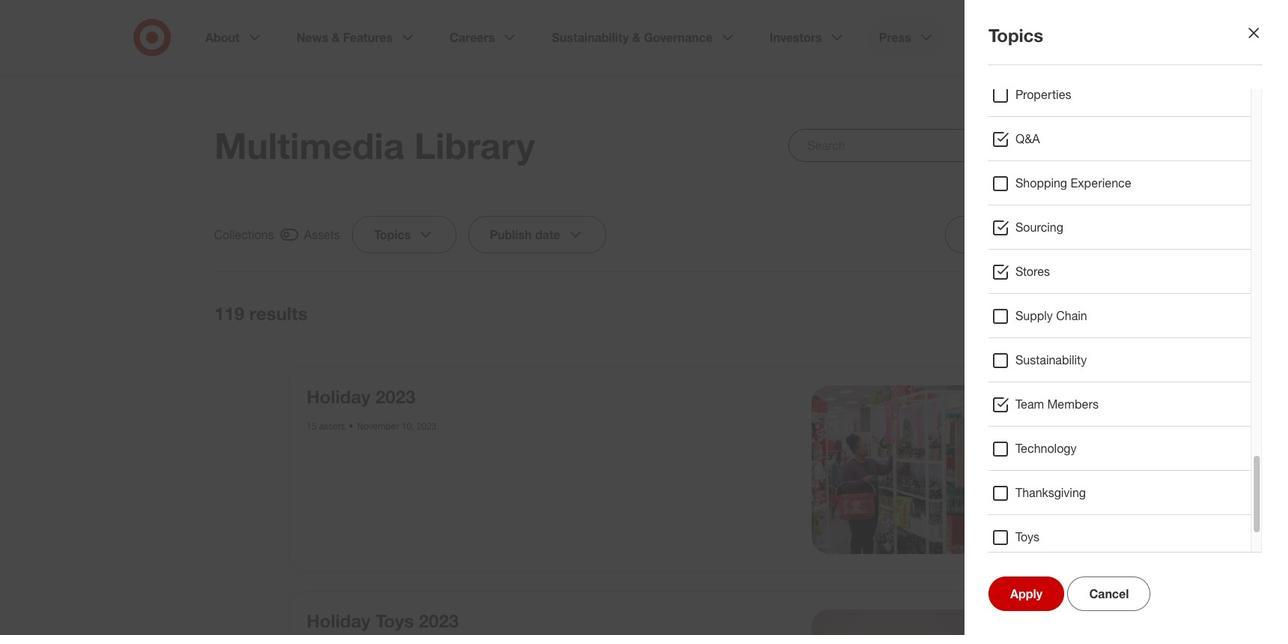 Task type: locate. For each thing, give the bounding box(es) containing it.
cancel
[[1090, 586, 1130, 601]]

0 horizontal spatial topics
[[374, 227, 411, 242]]

shopping experience
[[1016, 175, 1132, 190]]

0 vertical spatial holiday
[[307, 385, 371, 408]]

0 horizontal spatial toys
[[376, 609, 414, 632]]

toys
[[1016, 529, 1040, 544], [376, 609, 414, 632]]

2 holiday from the top
[[307, 609, 371, 632]]

q&a
[[1016, 131, 1041, 146]]

sourcing
[[1016, 220, 1064, 235]]

1 holiday from the top
[[307, 385, 371, 408]]

1 vertical spatial topics
[[374, 227, 411, 242]]

supply
[[1016, 308, 1053, 323]]

2023
[[376, 385, 416, 408], [417, 421, 437, 432], [419, 609, 459, 632]]

Supply Chain checkbox
[[992, 307, 1010, 325]]

Sourcing checkbox
[[992, 219, 1010, 237]]

assets
[[319, 421, 345, 432]]

1 vertical spatial 2023
[[417, 421, 437, 432]]

november
[[357, 421, 399, 432]]

apply button
[[989, 577, 1065, 611]]

stores
[[1016, 264, 1051, 279]]

1 vertical spatial holiday
[[307, 609, 371, 632]]

holiday 2023 link
[[307, 385, 416, 408]]

15 assets
[[307, 421, 345, 432]]

technology
[[1016, 441, 1077, 456]]

multimedia
[[214, 124, 404, 167]]

Technology checkbox
[[992, 440, 1010, 458]]

unchecked image
[[1030, 304, 1048, 322]]

topics dialog
[[0, 0, 1287, 635]]

1 horizontal spatial topics
[[989, 24, 1044, 46]]

publish date
[[491, 227, 561, 242]]

experience
[[1071, 175, 1132, 190]]

None checkbox
[[214, 225, 341, 244], [1006, 302, 1072, 325], [214, 225, 341, 244], [1006, 302, 1072, 325]]

topics
[[989, 24, 1044, 46], [374, 227, 411, 242]]

cancel button
[[1068, 577, 1151, 611]]

holiday
[[307, 385, 371, 408], [307, 609, 371, 632]]

toys inside topics dialog
[[1016, 529, 1040, 544]]

chain
[[1057, 308, 1088, 323]]

0 vertical spatial toys
[[1016, 529, 1040, 544]]

shopping
[[1016, 175, 1068, 190]]

Thanksgiving checkbox
[[992, 484, 1010, 502]]

0 vertical spatial topics
[[989, 24, 1044, 46]]

holiday toys 2023
[[307, 609, 459, 632]]

2 vertical spatial 2023
[[419, 609, 459, 632]]

topics right assets
[[374, 227, 411, 242]]

topics up properties checkbox on the right of the page
[[989, 24, 1044, 46]]

1 horizontal spatial toys
[[1016, 529, 1040, 544]]

sustainability
[[1016, 352, 1088, 367]]



Task type: vqa. For each thing, say whether or not it's contained in the screenshot.
Reports
no



Task type: describe. For each thing, give the bounding box(es) containing it.
library
[[414, 124, 535, 167]]

Properties checkbox
[[992, 86, 1010, 104]]

supply chain
[[1016, 308, 1088, 323]]

checked image
[[280, 226, 298, 244]]

date
[[536, 227, 561, 242]]

publish
[[491, 227, 533, 242]]

multimedia library
[[214, 124, 535, 167]]

november 10, 2023
[[357, 421, 437, 432]]

Shopping Experience checkbox
[[992, 175, 1010, 193]]

a guest carrying a red target basket browses colorful holiday displays. image
[[812, 385, 980, 554]]

Team Members checkbox
[[992, 396, 1010, 414]]

1 vertical spatial toys
[[376, 609, 414, 632]]

Stores checkbox
[[992, 263, 1010, 281]]

Sustainability checkbox
[[992, 352, 1010, 370]]

collections
[[214, 227, 274, 242]]

Q&A checkbox
[[992, 130, 1010, 148]]

assets
[[304, 227, 341, 242]]

publish date button
[[469, 216, 607, 253]]

apply
[[1011, 586, 1043, 601]]

holiday for holiday 2023
[[307, 385, 371, 408]]

team members
[[1016, 397, 1099, 412]]

topics inside button
[[374, 227, 411, 242]]

0 vertical spatial 2023
[[376, 385, 416, 408]]

2023 for toys
[[419, 609, 459, 632]]

15
[[307, 421, 317, 432]]

2023 for 10,
[[417, 421, 437, 432]]

properties
[[1016, 87, 1072, 102]]

10,
[[402, 421, 414, 432]]

Search search field
[[789, 129, 1072, 162]]

team
[[1016, 397, 1045, 412]]

members
[[1048, 397, 1099, 412]]

holiday 2023
[[307, 385, 416, 408]]

thanksgiving
[[1016, 485, 1087, 500]]

Toys checkbox
[[992, 529, 1010, 547]]

119 results
[[214, 302, 308, 325]]

results
[[250, 302, 308, 325]]

holiday for holiday toys 2023
[[307, 609, 371, 632]]

topics inside dialog
[[989, 24, 1044, 46]]

119
[[214, 302, 245, 325]]

topics button
[[353, 216, 457, 253]]

holiday toys 2023 link
[[307, 609, 459, 632]]



